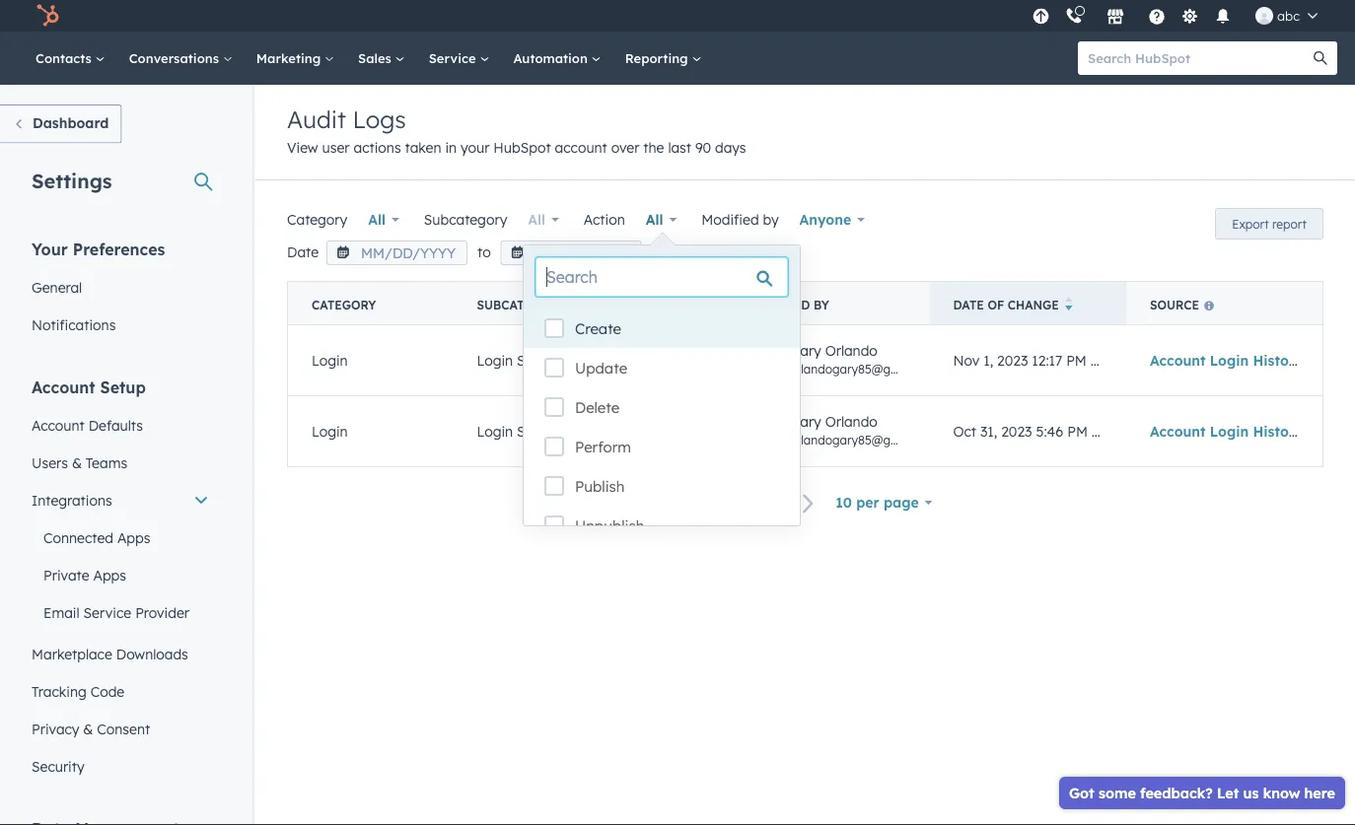 Task type: locate. For each thing, give the bounding box(es) containing it.
1 vertical spatial pm
[[1067, 423, 1088, 440]]

1 vertical spatial perform
[[575, 438, 631, 457]]

account for account defaults link
[[32, 417, 85, 434]]

gary for nov 1, 2023 12:17 pm edt
[[790, 342, 821, 360]]

2 all from the left
[[528, 211, 546, 228]]

privacy & consent link
[[20, 711, 221, 748]]

service down "private apps" link at the left of the page
[[83, 604, 131, 621]]

gary orlando orlandogary85@gmail.com for oct
[[790, 413, 941, 448]]

1 all from the left
[[368, 211, 386, 228]]

help image
[[1148, 9, 1166, 27]]

by down anyone
[[814, 298, 829, 313]]

nov 1, 2023 12:17 pm edt
[[953, 352, 1116, 369]]

& right privacy
[[83, 721, 93, 738]]

1 vertical spatial action
[[643, 298, 691, 313]]

0 vertical spatial gary orlando orlandogary85@gmail.com
[[790, 342, 941, 377]]

1 gary orlando orlandogary85@gmail.com from the top
[[790, 342, 941, 377]]

0 horizontal spatial all
[[368, 211, 386, 228]]

1 vertical spatial gary orlando orlandogary85@gmail.com
[[790, 413, 941, 448]]

action down search search field
[[643, 298, 691, 313]]

list box
[[524, 309, 800, 545]]

2 gary from the top
[[790, 413, 821, 431]]

1 vertical spatial edt
[[1092, 423, 1117, 440]]

0 horizontal spatial mm/dd/yyyy text field
[[327, 241, 468, 265]]

account login history link for oct 31, 2023 5:46 pm edt
[[1150, 423, 1324, 440]]

1 vertical spatial service
[[83, 604, 131, 621]]

1 vertical spatial date
[[953, 298, 984, 313]]

history for nov 1, 2023 12:17 pm edt
[[1253, 352, 1303, 369]]

all button
[[355, 200, 412, 240], [515, 200, 572, 240], [633, 200, 690, 240]]

source
[[1150, 298, 1199, 313]]

setup
[[100, 377, 146, 397]]

10 per page
[[836, 494, 919, 511]]

Search search field
[[536, 257, 788, 297]]

1 account login history link from the top
[[1150, 352, 1324, 369]]

edt for oct 31, 2023 5:46 pm edt
[[1092, 423, 1117, 440]]

0 vertical spatial orlando
[[825, 342, 878, 360]]

2 account login history link from the top
[[1150, 423, 1324, 440]]

1 succeeded from the top
[[517, 352, 588, 369]]

1 horizontal spatial all
[[528, 211, 546, 228]]

marketplace downloads
[[32, 646, 188, 663]]

2023 for 5:46
[[1001, 423, 1032, 440]]

edt for nov 1, 2023 12:17 pm edt
[[1091, 352, 1116, 369]]

2 orlandogary85@gmail.com from the top
[[790, 433, 941, 448]]

dashboard link
[[0, 105, 122, 144]]

1 vertical spatial login succeeded
[[477, 423, 588, 440]]

2 all button from the left
[[515, 200, 572, 240]]

2 succeeded from the top
[[517, 423, 588, 440]]

user
[[322, 139, 350, 156]]

reporting link
[[613, 32, 714, 85]]

all down actions
[[368, 211, 386, 228]]

sales link
[[346, 32, 417, 85]]

&
[[72, 454, 82, 471], [83, 721, 93, 738]]

notifications link
[[20, 306, 221, 344]]

1 vertical spatial orlando
[[825, 413, 878, 431]]

account setup element
[[20, 376, 221, 786]]

Search HubSpot search field
[[1078, 41, 1320, 75]]

service right the 'sales' link
[[429, 50, 480, 66]]

1 orlando from the top
[[825, 342, 878, 360]]

security link
[[20, 748, 221, 786]]

gary orlando orlandogary85@gmail.com for nov
[[790, 342, 941, 377]]

all up search search field
[[646, 211, 663, 228]]

1 horizontal spatial service
[[429, 50, 480, 66]]

2 login succeeded from the top
[[477, 423, 588, 440]]

0 vertical spatial succeeded
[[517, 352, 588, 369]]

defaults
[[88, 417, 143, 434]]

provider
[[135, 604, 189, 621]]

export
[[1232, 217, 1269, 231]]

all button down hubspot
[[515, 200, 572, 240]]

subcategory
[[424, 211, 507, 228], [477, 298, 566, 313]]

1 vertical spatial &
[[83, 721, 93, 738]]

1 vertical spatial modified by
[[746, 298, 829, 313]]

0 vertical spatial date
[[287, 244, 319, 261]]

0 vertical spatial edt
[[1091, 352, 1116, 369]]

all button for subcategory
[[515, 200, 572, 240]]

pm right 5:46
[[1067, 423, 1088, 440]]

1 horizontal spatial action
[[643, 298, 691, 313]]

gary
[[790, 342, 821, 360], [790, 413, 821, 431]]

0 vertical spatial action
[[584, 211, 625, 228]]

MM/DD/YYYY text field
[[327, 241, 468, 265], [501, 241, 642, 265]]

edt right 5:46
[[1092, 423, 1117, 440]]

pm right 12:17
[[1066, 352, 1087, 369]]

0 vertical spatial service
[[429, 50, 480, 66]]

private
[[43, 567, 89, 584]]

1 vertical spatial account login history link
[[1150, 423, 1324, 440]]

account for account login history link for nov 1, 2023 12:17 pm edt
[[1150, 352, 1206, 369]]

2023
[[997, 352, 1028, 369], [1001, 423, 1032, 440]]

reporting
[[625, 50, 692, 66]]

0 horizontal spatial by
[[763, 211, 779, 228]]

0 vertical spatial 2023
[[997, 352, 1028, 369]]

1 vertical spatial subcategory
[[477, 298, 566, 313]]

1 horizontal spatial perform
[[643, 352, 695, 369]]

0 vertical spatial category
[[287, 211, 347, 228]]

2 gary orlando orlandogary85@gmail.com from the top
[[790, 413, 941, 448]]

actions
[[354, 139, 401, 156]]

0 vertical spatial history
[[1253, 352, 1303, 369]]

modified down anyone
[[746, 298, 810, 313]]

1 horizontal spatial &
[[83, 721, 93, 738]]

sales
[[358, 50, 395, 66]]

edt right 12:17
[[1091, 352, 1116, 369]]

the
[[643, 139, 664, 156]]

action down over
[[584, 211, 625, 228]]

0 vertical spatial account login history link
[[1150, 352, 1324, 369]]

downloads
[[116, 646, 188, 663]]

teams
[[86, 454, 127, 471]]

list box containing create
[[524, 309, 800, 545]]

0 horizontal spatial &
[[72, 454, 82, 471]]

2 orlando from the top
[[825, 413, 878, 431]]

orlando for oct 31, 2023 5:46 pm edt
[[825, 413, 878, 431]]

0 horizontal spatial all button
[[355, 200, 412, 240]]

account for account setup element
[[32, 377, 95, 397]]

1 horizontal spatial all button
[[515, 200, 572, 240]]

service
[[429, 50, 480, 66], [83, 604, 131, 621]]

1 horizontal spatial date
[[953, 298, 984, 313]]

general link
[[20, 269, 221, 306]]

upgrade image
[[1032, 8, 1050, 26]]

2 account login history from the top
[[1150, 423, 1303, 440]]

0 horizontal spatial service
[[83, 604, 131, 621]]

action
[[584, 211, 625, 228], [643, 298, 691, 313]]

taken
[[405, 139, 441, 156]]

all for subcategory
[[528, 211, 546, 228]]

1 vertical spatial gary
[[790, 413, 821, 431]]

edt
[[1091, 352, 1116, 369], [1092, 423, 1117, 440]]

abc button
[[1244, 0, 1330, 32]]

1 vertical spatial succeeded
[[517, 423, 588, 440]]

0 vertical spatial modified
[[702, 211, 759, 228]]

login
[[312, 352, 348, 369], [477, 352, 513, 369], [1210, 352, 1249, 369], [312, 423, 348, 440], [477, 423, 513, 440], [1210, 423, 1249, 440]]

orlando
[[825, 342, 878, 360], [825, 413, 878, 431]]

login succeeded down the "delete" on the left of page
[[477, 423, 588, 440]]

modified by
[[702, 211, 779, 228], [746, 298, 829, 313]]

0 horizontal spatial perform
[[575, 438, 631, 457]]

your preferences element
[[20, 238, 221, 344]]

modified down days
[[702, 211, 759, 228]]

2 horizontal spatial all
[[646, 211, 663, 228]]

succeeded
[[517, 352, 588, 369], [517, 423, 588, 440]]

0 vertical spatial subcategory
[[424, 211, 507, 228]]

modified by down anyone
[[746, 298, 829, 313]]

0 vertical spatial pm
[[1066, 352, 1087, 369]]

date inside date of change button
[[953, 298, 984, 313]]

1 gary from the top
[[790, 342, 821, 360]]

perform right update
[[643, 352, 695, 369]]

email service provider link
[[20, 594, 221, 632]]

0 vertical spatial &
[[72, 454, 82, 471]]

2 horizontal spatial all button
[[633, 200, 690, 240]]

of
[[988, 298, 1004, 313]]

1 vertical spatial history
[[1253, 423, 1303, 440]]

succeeded for oct 31, 2023 5:46 pm edt
[[517, 423, 588, 440]]

settings link
[[1178, 5, 1202, 26]]

notifications image
[[1214, 9, 1232, 27]]

modified by down days
[[702, 211, 779, 228]]

1 vertical spatial 2023
[[1001, 423, 1032, 440]]

mm/dd/yyyy text field left "to"
[[327, 241, 468, 265]]

1 vertical spatial by
[[814, 298, 829, 313]]

private apps
[[43, 567, 126, 584]]

1 vertical spatial orlandogary85@gmail.com
[[790, 433, 941, 448]]

1 horizontal spatial mm/dd/yyyy text field
[[501, 241, 642, 265]]

pm for 12:17
[[1066, 352, 1087, 369]]

1 vertical spatial category
[[312, 298, 376, 313]]

3 all button from the left
[[633, 200, 690, 240]]

subcategory down "to"
[[477, 298, 566, 313]]

mm/dd/yyyy text field up create
[[501, 241, 642, 265]]

2023 right 31,
[[1001, 423, 1032, 440]]

your preferences
[[32, 239, 165, 259]]

export report
[[1232, 217, 1307, 231]]

to
[[477, 244, 491, 261]]

help button
[[1140, 0, 1174, 32]]

0 vertical spatial apps
[[117, 529, 150, 546]]

1 history from the top
[[1253, 352, 1303, 369]]

0 vertical spatial gary
[[790, 342, 821, 360]]

all down hubspot
[[528, 211, 546, 228]]

apps
[[117, 529, 150, 546], [93, 567, 126, 584]]

login succeeded
[[477, 352, 588, 369], [477, 423, 588, 440]]

date for date
[[287, 244, 319, 261]]

2023 right 1,
[[997, 352, 1028, 369]]

tracking
[[32, 683, 87, 700]]

0 horizontal spatial date
[[287, 244, 319, 261]]

2 history from the top
[[1253, 423, 1303, 440]]

by left anyone
[[763, 211, 779, 228]]

all button down actions
[[355, 200, 412, 240]]

all button for action
[[633, 200, 690, 240]]

& right users
[[72, 454, 82, 471]]

1 orlandogary85@gmail.com from the top
[[790, 362, 941, 377]]

all button for category
[[355, 200, 412, 240]]

date
[[287, 244, 319, 261], [953, 298, 984, 313]]

succeeded down the "delete" on the left of page
[[517, 423, 588, 440]]

perform up publish
[[575, 438, 631, 457]]

0 vertical spatial by
[[763, 211, 779, 228]]

0 vertical spatial orlandogary85@gmail.com
[[790, 362, 941, 377]]

apps down integrations button
[[117, 529, 150, 546]]

1 vertical spatial apps
[[93, 567, 126, 584]]

0 vertical spatial login succeeded
[[477, 352, 588, 369]]

login succeeded for nov 1, 2023 12:17 pm edt
[[477, 352, 588, 369]]

0 vertical spatial account login history
[[1150, 352, 1303, 369]]

apps up email service provider
[[93, 567, 126, 584]]

all button up search search field
[[633, 200, 690, 240]]

1 vertical spatial account login history
[[1150, 423, 1303, 440]]

oct 31, 2023 5:46 pm edt
[[953, 423, 1117, 440]]

subcategory up "to"
[[424, 211, 507, 228]]

login succeeded down create
[[477, 352, 588, 369]]

3 all from the left
[[646, 211, 663, 228]]

1 all button from the left
[[355, 200, 412, 240]]

gary orlando orlandogary85@gmail.com
[[790, 342, 941, 377], [790, 413, 941, 448]]

1 login succeeded from the top
[[477, 352, 588, 369]]

succeeded down create
[[517, 352, 588, 369]]

contacts link
[[24, 32, 117, 85]]

over
[[611, 139, 640, 156]]

report
[[1273, 217, 1307, 231]]

orlando for nov 1, 2023 12:17 pm edt
[[825, 342, 878, 360]]

2023 for 12:17
[[997, 352, 1028, 369]]

1 account login history from the top
[[1150, 352, 1303, 369]]

history
[[1253, 352, 1303, 369], [1253, 423, 1303, 440]]

marketplace downloads link
[[20, 636, 221, 673]]



Task type: describe. For each thing, give the bounding box(es) containing it.
0 vertical spatial perform
[[643, 352, 695, 369]]

private apps link
[[20, 557, 221, 594]]

conversations link
[[117, 32, 244, 85]]

dashboard
[[33, 114, 109, 132]]

unpublish
[[575, 517, 644, 536]]

connected apps
[[43, 529, 150, 546]]

marketplace
[[32, 646, 112, 663]]

notifications
[[32, 316, 116, 333]]

upgrade link
[[1029, 5, 1053, 26]]

1 horizontal spatial by
[[814, 298, 829, 313]]

settings
[[32, 168, 112, 193]]

orlandogary85@gmail.com for oct
[[790, 433, 941, 448]]

descending sort. press to sort ascending. image
[[1065, 297, 1073, 311]]

connected
[[43, 529, 113, 546]]

notifications button
[[1206, 0, 1240, 32]]

security
[[32, 758, 84, 775]]

gary orlando image
[[1256, 7, 1273, 25]]

your
[[32, 239, 68, 259]]

general
[[32, 279, 82, 296]]

gary for oct 31, 2023 5:46 pm edt
[[790, 413, 821, 431]]

last
[[668, 139, 691, 156]]

descending sort. press to sort ascending. element
[[1065, 297, 1073, 314]]

change
[[1008, 298, 1059, 313]]

users
[[32, 454, 68, 471]]

marketing link
[[244, 32, 346, 85]]

date of change
[[953, 298, 1059, 313]]

create
[[575, 320, 621, 338]]

audit
[[287, 105, 346, 134]]

account login history for nov 1, 2023 12:17 pm edt
[[1150, 352, 1303, 369]]

nov
[[953, 352, 980, 369]]

audit logs view user actions taken in your hubspot account over the last 90 days
[[287, 105, 746, 156]]

login succeeded for oct 31, 2023 5:46 pm edt
[[477, 423, 588, 440]]

delete
[[575, 398, 620, 417]]

account for account login history link for oct 31, 2023 5:46 pm edt
[[1150, 423, 1206, 440]]

account defaults link
[[20, 407, 221, 444]]

search image
[[1314, 51, 1328, 65]]

connected apps link
[[20, 519, 221, 557]]

integrations button
[[20, 482, 221, 519]]

& for privacy
[[83, 721, 93, 738]]

your
[[461, 139, 490, 156]]

date of change button
[[930, 281, 1126, 325]]

0 horizontal spatial action
[[584, 211, 625, 228]]

marketplaces button
[[1095, 0, 1136, 32]]

1,
[[984, 352, 993, 369]]

succeeded for nov 1, 2023 12:17 pm edt
[[517, 352, 588, 369]]

date for date of change
[[953, 298, 984, 313]]

account login history link for nov 1, 2023 12:17 pm edt
[[1150, 352, 1324, 369]]

account setup
[[32, 377, 146, 397]]

tracking code
[[32, 683, 125, 700]]

service link
[[417, 32, 501, 85]]

pm for 5:46
[[1067, 423, 1088, 440]]

page
[[884, 494, 919, 511]]

orlandogary85@gmail.com for nov
[[790, 362, 941, 377]]

marketing
[[256, 50, 325, 66]]

publish
[[575, 477, 625, 496]]

privacy
[[32, 721, 79, 738]]

10 per page button
[[827, 483, 941, 523]]

code
[[90, 683, 125, 700]]

integrations
[[32, 492, 112, 509]]

hubspot
[[493, 139, 551, 156]]

account
[[555, 139, 607, 156]]

account defaults
[[32, 417, 143, 434]]

consent
[[97, 721, 150, 738]]

2 mm/dd/yyyy text field from the left
[[501, 241, 642, 265]]

account login history for oct 31, 2023 5:46 pm edt
[[1150, 423, 1303, 440]]

1 vertical spatial modified
[[746, 298, 810, 313]]

anyone
[[800, 211, 851, 228]]

all for category
[[368, 211, 386, 228]]

privacy & consent
[[32, 721, 150, 738]]

apps for private apps
[[93, 567, 126, 584]]

history for oct 31, 2023 5:46 pm edt
[[1253, 423, 1303, 440]]

view
[[287, 139, 318, 156]]

oct
[[953, 423, 977, 440]]

contacts
[[36, 50, 95, 66]]

users & teams link
[[20, 444, 221, 482]]

tracking code link
[[20, 673, 221, 711]]

1 mm/dd/yyyy text field from the left
[[327, 241, 468, 265]]

all for action
[[646, 211, 663, 228]]

per
[[856, 494, 879, 511]]

update
[[575, 359, 627, 378]]

users & teams
[[32, 454, 127, 471]]

settings image
[[1181, 8, 1199, 26]]

export report button
[[1215, 208, 1324, 240]]

automation
[[513, 50, 592, 66]]

anyone button
[[787, 200, 878, 240]]

hubspot image
[[36, 4, 59, 28]]

next page image
[[796, 493, 820, 516]]

marketplaces image
[[1107, 9, 1125, 27]]

email
[[43, 604, 80, 621]]

hubspot link
[[24, 4, 74, 28]]

calling icon button
[[1057, 3, 1091, 29]]

12:17
[[1032, 352, 1063, 369]]

search button
[[1304, 41, 1337, 75]]

abc
[[1277, 7, 1300, 24]]

90
[[695, 139, 711, 156]]

days
[[715, 139, 746, 156]]

logs
[[353, 105, 406, 134]]

31,
[[980, 423, 997, 440]]

preferences
[[73, 239, 165, 259]]

email service provider
[[43, 604, 189, 621]]

0 vertical spatial modified by
[[702, 211, 779, 228]]

calling icon image
[[1065, 8, 1083, 25]]

service inside account setup element
[[83, 604, 131, 621]]

abc menu
[[1027, 0, 1332, 32]]

apps for connected apps
[[117, 529, 150, 546]]

10
[[836, 494, 852, 511]]

& for users
[[72, 454, 82, 471]]

conversations
[[129, 50, 223, 66]]



Task type: vqa. For each thing, say whether or not it's contained in the screenshot.
Save button
no



